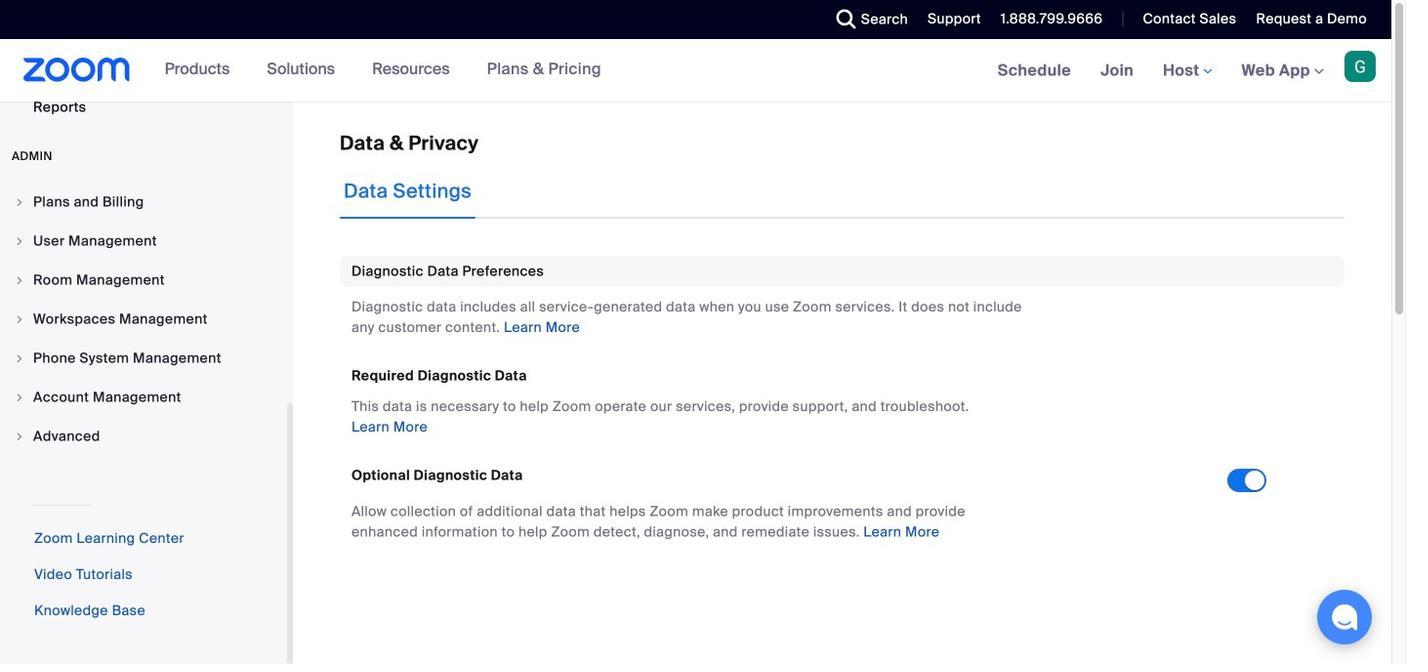 Task type: locate. For each thing, give the bounding box(es) containing it.
3 menu item from the top
[[0, 262, 287, 299]]

2 right image from the top
[[14, 313, 25, 325]]

right image
[[14, 235, 25, 247], [14, 313, 25, 325], [14, 353, 25, 364], [14, 392, 25, 403], [14, 431, 25, 442]]

2 menu item from the top
[[0, 223, 287, 260]]

1 vertical spatial right image
[[14, 274, 25, 286]]

5 menu item from the top
[[0, 340, 287, 377]]

banner
[[0, 39, 1392, 103]]

right image
[[14, 196, 25, 208], [14, 274, 25, 286]]

open chat image
[[1331, 604, 1358, 631]]

0 vertical spatial right image
[[14, 196, 25, 208]]

1 menu item from the top
[[0, 184, 287, 221]]

menu item
[[0, 184, 287, 221], [0, 223, 287, 260], [0, 262, 287, 299], [0, 301, 287, 338], [0, 340, 287, 377], [0, 379, 287, 416], [0, 418, 287, 455]]

6 menu item from the top
[[0, 379, 287, 416]]

3 right image from the top
[[14, 353, 25, 364]]

tab
[[340, 164, 476, 219]]

7 menu item from the top
[[0, 418, 287, 455]]

product information navigation
[[150, 39, 616, 102]]



Task type: vqa. For each thing, say whether or not it's contained in the screenshot.
"banner"
yes



Task type: describe. For each thing, give the bounding box(es) containing it.
meetings navigation
[[983, 39, 1392, 103]]

4 menu item from the top
[[0, 301, 287, 338]]

1 right image from the top
[[14, 196, 25, 208]]

4 right image from the top
[[14, 392, 25, 403]]

1 right image from the top
[[14, 235, 25, 247]]

admin menu menu
[[0, 184, 287, 457]]

profile picture image
[[1345, 51, 1376, 82]]

2 right image from the top
[[14, 274, 25, 286]]

zoom logo image
[[23, 58, 130, 82]]

5 right image from the top
[[14, 431, 25, 442]]



